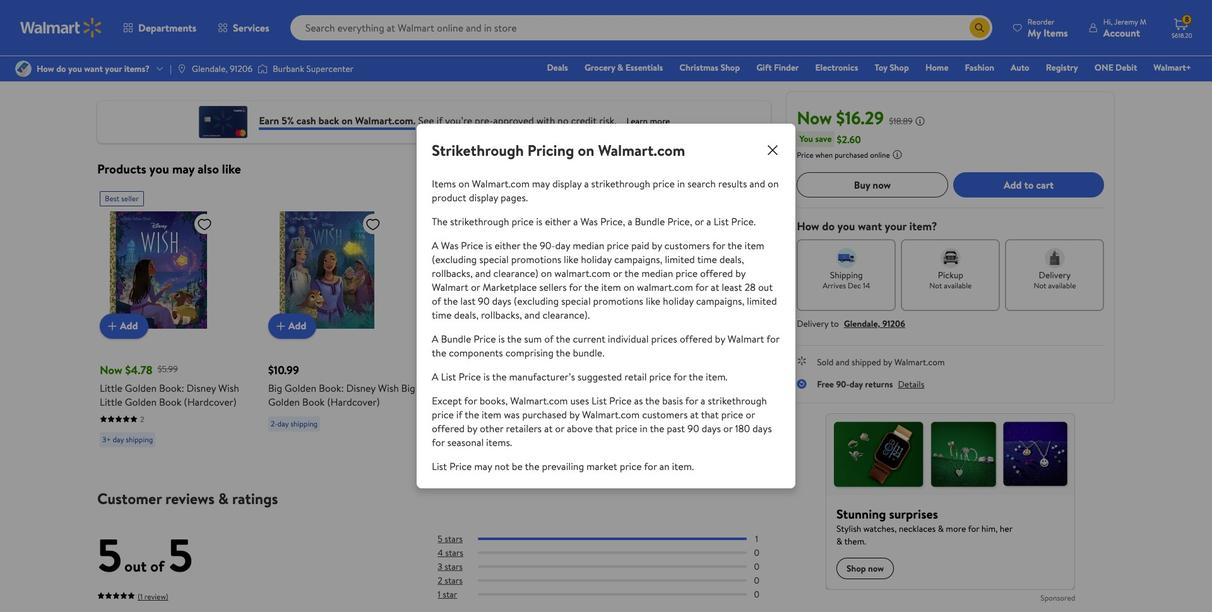 Task type: locate. For each thing, give the bounding box(es) containing it.
0 horizontal spatial party
[[308, 41, 328, 54]]

christmas shop
[[680, 61, 740, 74]]

sellers inside a was price is either the 90-day median price paid by customers for the item (excluding special promotions like holiday campaigns, limited time deals, rollbacks, and clearance) on walmart.com or the median price offered by walmart or marketplace sellers for the item on walmart.com for at least 28 out of the last 90 days (excluding special promotions like holiday campaigns, limited time deals, rollbacks, and clearance).
[[539, 280, 567, 294]]

art
[[455, 381, 469, 395]]

third up seller,
[[369, 28, 387, 41]]

product group
[[100, 186, 250, 466], [268, 186, 419, 466], [437, 186, 587, 466], [605, 186, 756, 466]]

may left not
[[474, 460, 492, 474]]

days inside a was price is either the 90-day median price paid by customers for the item (excluding special promotions like holiday campaigns, limited time deals, rollbacks, and clearance) on walmart.com or the median price offered by walmart or marketplace sellers for the item on walmart.com for at least 28 out of the last 90 days (excluding special promotions like holiday campaigns, limited time deals, rollbacks, and clearance).
[[492, 294, 511, 308]]

big down $10.99
[[268, 381, 282, 395]]

little
[[100, 381, 122, 395], [100, 395, 122, 409]]

book inside $10.99 big golden book: disney wish big golden book (hardcover)
[[302, 395, 325, 409]]

page
[[742, 41, 761, 54]]

be inside strikethrough pricing on walmart.com dialog
[[512, 460, 523, 474]]

buy
[[854, 178, 870, 192]]

walmart inside a was price is either the 90-day median price paid by customers for the item (excluding special promotions like holiday campaigns, limited time deals, rollbacks, and clearance) on walmart.com or the median price offered by walmart or marketplace sellers for the item on walmart.com for at least 28 out of the last 90 days (excluding special promotions like holiday campaigns, limited time deals, rollbacks, and clearance).
[[432, 280, 469, 294]]

delivery down intent image for delivery
[[1039, 269, 1071, 282]]

to for add to cart
[[1024, 178, 1034, 192]]

add button up $10.99
[[268, 313, 316, 339]]

1 vertical spatial promotions
[[593, 294, 643, 308]]

5 up (1 review) link
[[97, 523, 122, 586]]

either for the
[[495, 239, 521, 253]]

days right 180
[[753, 422, 772, 436]]

is for sum
[[498, 332, 505, 346]]

progress bar for 5 stars
[[478, 538, 747, 540]]

warranty
[[107, 11, 148, 25]]

customers up journey,
[[642, 408, 688, 422]]

2-day shipping for big
[[271, 418, 318, 429]]

intent image for delivery image
[[1045, 248, 1065, 268]]

to left glendale,
[[830, 318, 839, 330]]

add to cart image
[[105, 319, 120, 334], [442, 319, 457, 334]]

price down product
[[461, 239, 483, 253]]

warranty down the please
[[107, 41, 141, 54]]

2 shop from the left
[[890, 61, 909, 74]]

0 horizontal spatial to
[[274, 55, 282, 67]]

2 horizontal spatial third
[[575, 41, 594, 54]]

1 shop from the left
[[721, 61, 740, 74]]

0 vertical spatial was
[[581, 215, 598, 229]]

2 wish from the left
[[378, 381, 399, 395]]

0 horizontal spatial either
[[495, 239, 521, 253]]

1 horizontal spatial big
[[401, 381, 415, 395]]

add to favorites list, little golden book: disney wish little golden book (hardcover) image
[[197, 216, 212, 232]]

price, left add to favorites list, "grandma is my favorite : a heartwarming expedition through cherished relationships, enriching your child's journey, hardcover (isbn: 9781961011137)" icon
[[667, 215, 692, 229]]

1 vertical spatial an
[[660, 460, 670, 474]]

not
[[929, 280, 942, 291], [1034, 280, 1046, 291]]

is inside a was price is either the 90-day median price paid by customers for the item (excluding special promotions like holiday campaigns, limited time deals, rollbacks, and clearance) on walmart.com or the median price offered by walmart or marketplace sellers for the item on walmart.com for at least 28 out of the last 90 days (excluding special promotions like holiday campaigns, limited time deals, rollbacks, and clearance).
[[486, 239, 492, 253]]

walmart.com
[[598, 140, 685, 161], [472, 177, 530, 191], [894, 356, 945, 369], [510, 394, 568, 408], [582, 408, 640, 422]]

retail
[[625, 370, 647, 384]]

now $16.29
[[797, 105, 884, 130]]

cash
[[297, 114, 316, 128]]

components
[[449, 346, 503, 360]]

a
[[432, 239, 439, 253], [432, 332, 439, 346], [432, 370, 439, 384], [719, 381, 726, 395]]

walmart.com inside items on walmart.com may display a strikethrough price in search results and on product display pages.
[[472, 177, 530, 191]]

2 add to cart image from the left
[[442, 319, 457, 334]]

1 horizontal spatial wish
[[378, 381, 399, 395]]

0 vertical spatial walmart
[[432, 280, 469, 294]]

item inside warranty information please be aware that the warranty terms on items offered for sale by third party marketplace sellers may differ from those displayed in this section (if any). to confirm warranty terms on an item offered for sale by a third party marketplace seller, please use the 'contact seller' feature on the third party marketplace seller's information page and request the item's warranty terms prior to purchase.
[[190, 41, 208, 54]]

bundle up paid
[[635, 215, 665, 229]]

item down price.
[[745, 239, 765, 253]]

shop for christmas shop
[[721, 61, 740, 74]]

0 vertical spatial 2-day shipping
[[439, 404, 486, 415]]

0 horizontal spatial 90-
[[540, 239, 555, 253]]

may up seller'
[[487, 28, 503, 41]]

shipping for $22.50
[[459, 404, 486, 415]]

learn more about strikethrough prices image
[[915, 116, 925, 126]]

little golden book: disney wish little golden book (hardcover) image
[[100, 211, 217, 329]]

5 progress bar from the top
[[478, 593, 747, 596]]

1 price, from the left
[[600, 215, 625, 229]]

shipping down cherished
[[631, 432, 658, 443]]

a for a list price is the manufacturer's suggested retail price for the item.
[[432, 370, 439, 384]]

either inside a was price is either the 90-day median price paid by customers for the item (excluding special promotions like holiday campaigns, limited time deals, rollbacks, and clearance) on walmart.com or the median price offered by walmart or marketplace sellers for the item on walmart.com for at least 28 out of the last 90 days (excluding special promotions like holiday campaigns, limited time deals, rollbacks, and clearance).
[[495, 239, 521, 253]]

progress bar for 3 stars
[[478, 566, 747, 568]]

a inside $17.99 "grandma is my favorite : a heartwarming expedition through cherished relationships, enriching your child's journey, hardcover (isbn: 9781961011137)"
[[719, 381, 726, 395]]

1 horizontal spatial you
[[837, 218, 855, 234]]

journey,
[[658, 423, 695, 437]]

progress bar for 1 star
[[478, 593, 747, 596]]

buy now
[[854, 178, 891, 192]]

purchased inside except for books, walmart.com uses list price as the basis for a strikethrough price if the item was purchased by walmart.com customers at that price or offered by other retailers at or above that price in the past 90 days or 180 days for seasonal items.
[[522, 408, 567, 422]]

median down the strikethrough price is either a was price, a bundle price, or a list price.
[[573, 239, 605, 253]]

a up paid
[[628, 215, 632, 229]]

price left paid
[[607, 239, 629, 253]]

special
[[479, 253, 509, 266], [561, 294, 591, 308]]

2 horizontal spatial (hardcover)
[[507, 381, 559, 395]]

1 for 1
[[755, 533, 758, 545]]

add left cart
[[1004, 178, 1022, 192]]

1 not from the left
[[929, 280, 942, 291]]

be inside warranty information please be aware that the warranty terms on items offered for sale by third party marketplace sellers may differ from those displayed in this section (if any). to confirm warranty terms on an item offered for sale by a third party marketplace seller, please use the 'contact seller' feature on the third party marketplace seller's information page and request the item's warranty terms prior to purchase.
[[134, 28, 143, 41]]

available inside the pickup not available
[[944, 280, 972, 291]]

1 vertical spatial delivery
[[797, 318, 828, 330]]

walmart.com down "strikethrough"
[[472, 177, 530, 191]]

1 horizontal spatial add to cart image
[[442, 319, 457, 334]]

product group containing $17.99
[[605, 186, 756, 466]]

4 progress bar from the top
[[478, 580, 747, 582]]

campaigns,
[[614, 253, 663, 266], [696, 294, 745, 308]]

now up art in the bottom of the page
[[437, 362, 459, 378]]

2 big from the left
[[401, 381, 415, 395]]

days down clearance)
[[492, 294, 511, 308]]

and
[[107, 55, 121, 67], [750, 177, 765, 191], [475, 266, 491, 280], [525, 308, 540, 322], [836, 356, 849, 369]]

1 vertical spatial like
[[564, 253, 579, 266]]

0 for 4 stars
[[754, 547, 760, 559]]

of inside a bundle price is the sum of the current individual prices offered by walmart for the components comprising the bundle.
[[544, 332, 554, 346]]

price inside a was price is either the 90-day median price paid by customers for the item (excluding special promotions like holiday campaigns, limited time deals, rollbacks, and clearance) on walmart.com or the median price offered by walmart or marketplace sellers for the item on walmart.com for at least 28 out of the last 90 days (excluding special promotions like holiday campaigns, limited time deals, rollbacks, and clearance).
[[461, 239, 483, 253]]

90 inside except for books, walmart.com uses list price as the basis for a strikethrough price if the item was purchased by walmart.com customers at that price or offered by other retailers at or above that price in the past 90 days or 180 days for seasonal items.
[[688, 422, 699, 436]]

your
[[605, 423, 624, 437]]

list inside except for books, walmart.com uses list price as the basis for a strikethrough price if the item was purchased by walmart.com customers at that price or offered by other retailers at or above that price in the past 90 days or 180 days for seasonal items.
[[592, 394, 607, 408]]

of inside now $22.50 $40.50 the art of wish (hardcover)
[[472, 381, 481, 395]]

in left this
[[610, 28, 616, 41]]

sellers up clearance).
[[539, 280, 567, 294]]

$2.60
[[837, 132, 861, 146]]

1 progress bar from the top
[[478, 538, 747, 540]]

0 horizontal spatial big
[[268, 381, 282, 395]]

2 horizontal spatial at
[[711, 280, 719, 294]]

shipping up customer
[[126, 434, 153, 445]]

1 vertical spatial customers
[[642, 408, 688, 422]]

& left ratings
[[218, 488, 229, 509]]

shipping for $4.78
[[126, 434, 153, 445]]

2 disney from the left
[[346, 381, 376, 395]]

add down last
[[457, 319, 475, 333]]

1 horizontal spatial not
[[1034, 280, 1046, 291]]

the inside strikethrough pricing on walmart.com dialog
[[432, 215, 448, 229]]

2 0 from the top
[[754, 560, 760, 573]]

strikethrough pricing on walmart.com dialog
[[417, 124, 796, 489]]

price inside items on walmart.com may display a strikethrough price in search results and on product display pages.
[[653, 177, 675, 191]]

1 horizontal spatial strikethrough
[[591, 177, 650, 191]]

not inside the pickup not available
[[929, 280, 942, 291]]

1 horizontal spatial book
[[302, 395, 325, 409]]

0 vertical spatial the
[[432, 215, 448, 229]]

1 horizontal spatial 2-day shipping
[[439, 404, 486, 415]]

not down intent image for pickup
[[929, 280, 942, 291]]

like
[[222, 160, 241, 177], [564, 253, 579, 266], [646, 294, 661, 308]]

of right sum
[[544, 332, 554, 346]]

by inside a bundle price is the sum of the current individual prices offered by walmart for the components comprising the bundle.
[[715, 332, 725, 346]]

add to cart image for $4.78
[[105, 319, 120, 334]]

please
[[107, 28, 132, 41]]

1 vertical spatial special
[[561, 294, 591, 308]]

1 vertical spatial 2
[[438, 574, 443, 587]]

the inside now $22.50 $40.50 the art of wish (hardcover)
[[437, 381, 452, 395]]

the art of wish (hardcover) image
[[437, 211, 554, 329]]

above
[[567, 422, 593, 436]]

0 horizontal spatial book:
[[159, 381, 184, 395]]

item.
[[706, 370, 728, 384], [672, 460, 694, 474]]

to left cart
[[1024, 178, 1034, 192]]

2 available from the left
[[1048, 280, 1076, 291]]

1 vertical spatial &
[[218, 488, 229, 509]]

the down add to favorites list, the art of wish (hardcover) icon
[[523, 239, 537, 253]]

shop right 'toy'
[[890, 61, 909, 74]]

purchased right was
[[522, 408, 567, 422]]

1 horizontal spatial available
[[1048, 280, 1076, 291]]

1 vertical spatial 2-day shipping
[[271, 418, 318, 429]]

2 progress bar from the top
[[478, 552, 747, 554]]

seller's
[[667, 41, 693, 54]]

on up item's in the left top of the page
[[167, 41, 177, 54]]

1 star
[[438, 588, 457, 601]]

0 vertical spatial holiday
[[581, 253, 612, 266]]

in left search
[[677, 177, 685, 191]]

0 vertical spatial like
[[222, 160, 241, 177]]

1 available from the left
[[944, 280, 972, 291]]

2 product group from the left
[[268, 186, 419, 466]]

0 horizontal spatial delivery
[[797, 318, 828, 330]]

3 stars
[[438, 560, 463, 573]]

0 horizontal spatial book
[[159, 395, 182, 409]]

3 progress bar from the top
[[478, 566, 747, 568]]

section
[[634, 28, 662, 41]]

shop right christmas
[[721, 61, 740, 74]]

now for now $22.50 $40.50 the art of wish (hardcover)
[[437, 362, 459, 378]]

available for delivery
[[1048, 280, 1076, 291]]

now inside now $22.50 $40.50 the art of wish (hardcover)
[[437, 362, 459, 378]]

information down confirm at right
[[695, 41, 740, 54]]

is inside a bundle price is the sum of the current individual prices offered by walmart for the components comprising the bundle.
[[498, 332, 505, 346]]

purchased down $2.60
[[835, 150, 868, 160]]

to
[[274, 55, 282, 67], [1024, 178, 1034, 192], [830, 318, 839, 330]]

days left 180
[[702, 422, 721, 436]]

5 for 5 stars
[[438, 533, 443, 545]]

in down heartwarming
[[640, 422, 648, 436]]

fashion link
[[959, 61, 1000, 75]]

golden
[[125, 381, 157, 395], [285, 381, 316, 395], [125, 395, 157, 409], [268, 395, 300, 409]]

sold
[[817, 356, 833, 369]]

campaigns, down the strikethrough price is either a was price, a bundle price, or a list price.
[[614, 253, 663, 266]]

a down product
[[432, 239, 439, 253]]

0 vertical spatial sellers
[[461, 28, 485, 41]]

now inside now $4.78 $5.99 little golden book: disney wish little golden book (hardcover)
[[100, 362, 122, 378]]

wish
[[218, 381, 239, 395], [378, 381, 399, 395], [483, 381, 504, 395]]

5 up 4
[[438, 533, 443, 545]]

1 vertical spatial be
[[512, 460, 523, 474]]

2 book from the left
[[302, 395, 325, 409]]

1 horizontal spatial holiday
[[663, 294, 694, 308]]

is for a
[[536, 215, 543, 229]]

intent image for pickup image
[[940, 248, 961, 268]]

more
[[650, 115, 670, 128]]

strikethrough
[[432, 140, 524, 161]]

a right add to favorites list, the art of wish (hardcover) icon
[[573, 215, 578, 229]]

no
[[558, 114, 569, 128]]

shipping down art in the bottom of the page
[[459, 404, 486, 415]]

deals
[[547, 61, 568, 74]]

now for now $4.78 $5.99 little golden book: disney wish little golden book (hardcover)
[[100, 362, 122, 378]]

price down components
[[459, 370, 481, 384]]

1 horizontal spatial 2
[[438, 574, 443, 587]]

learn more
[[627, 115, 670, 128]]

1 vertical spatial deals,
[[454, 308, 479, 322]]

an up item's in the left top of the page
[[179, 41, 188, 54]]

$16.29
[[836, 105, 884, 130]]

out inside a was price is either the 90-day median price paid by customers for the item (excluding special promotions like holiday campaigns, limited time deals, rollbacks, and clearance) on walmart.com or the median price offered by walmart or marketplace sellers for the item on walmart.com for at least 28 out of the last 90 days (excluding special promotions like holiday campaigns, limited time deals, rollbacks, and clearance).
[[758, 280, 773, 294]]

a inside a bundle price is the sum of the current individual prices offered by walmart for the components comprising the bundle.
[[432, 332, 439, 346]]

0 for 1 star
[[754, 588, 760, 601]]

1 horizontal spatial (excluding
[[514, 294, 559, 308]]

3 wish from the left
[[483, 381, 504, 395]]

heartwarming
[[605, 395, 667, 409]]

delivery inside the delivery not available
[[1039, 269, 1071, 282]]

1 add button from the left
[[100, 313, 148, 339]]

of right art in the bottom of the page
[[472, 381, 481, 395]]

sellers inside warranty information please be aware that the warranty terms on items offered for sale by third party marketplace sellers may differ from those displayed in this section (if any). to confirm warranty terms on an item offered for sale by a third party marketplace seller, please use the 'contact seller' feature on the third party marketplace seller's information page and request the item's warranty terms prior to purchase.
[[461, 28, 485, 41]]

manufacturer's
[[509, 370, 575, 384]]

progress bar
[[478, 538, 747, 540], [478, 552, 747, 554], [478, 566, 747, 568], [478, 580, 747, 582], [478, 593, 747, 596]]

and up sum
[[525, 308, 540, 322]]

1 vertical spatial was
[[441, 239, 459, 253]]

add inside button
[[1004, 178, 1022, 192]]

3 0 from the top
[[754, 574, 760, 587]]

1 wish from the left
[[218, 381, 239, 395]]

available inside the delivery not available
[[1048, 280, 1076, 291]]

gift finder link
[[751, 61, 805, 75]]

(excluding down clearance)
[[514, 294, 559, 308]]

0 horizontal spatial sellers
[[461, 28, 485, 41]]

a inside a was price is either the 90-day median price paid by customers for the item (excluding special promotions like holiday campaigns, limited time deals, rollbacks, and clearance) on walmart.com or the median price offered by walmart or marketplace sellers for the item on walmart.com for at least 28 out of the last 90 days (excluding special promotions like holiday campaigns, limited time deals, rollbacks, and clearance).
[[432, 239, 439, 253]]

0 horizontal spatial out
[[124, 555, 147, 577]]

in inside except for books, walmart.com uses list price as the basis for a strikethrough price if the item was purchased by walmart.com customers at that price or offered by other retailers at or above that price in the past 90 days or 180 days for seasonal items.
[[640, 422, 648, 436]]

enriching
[[714, 409, 755, 423]]

90 right last
[[478, 294, 490, 308]]

close dialog image
[[765, 143, 780, 158]]

either for a
[[545, 215, 571, 229]]

strikethrough up enriching
[[708, 394, 767, 408]]

0 horizontal spatial like
[[222, 160, 241, 177]]

day inside a was price is either the 90-day median price paid by customers for the item (excluding special promotions like holiday campaigns, limited time deals, rollbacks, and clearance) on walmart.com or the median price offered by walmart or marketplace sellers for the item on walmart.com for at least 28 out of the last 90 days (excluding special promotions like holiday campaigns, limited time deals, rollbacks, and clearance).
[[555, 239, 570, 253]]

strikethrough inside except for books, walmart.com uses list price as the basis for a strikethrough price if the item was purchased by walmart.com customers at that price or offered by other retailers at or above that price in the past 90 days or 180 days for seasonal items.
[[708, 394, 767, 408]]

risk.
[[599, 114, 617, 128]]

1 vertical spatial limited
[[747, 294, 777, 308]]

is
[[651, 381, 657, 395]]

1 horizontal spatial party
[[389, 28, 409, 41]]

want
[[858, 218, 882, 234]]

(isbn:
[[605, 437, 633, 451]]

1 book: from the left
[[159, 381, 184, 395]]

2 book: from the left
[[319, 381, 344, 395]]

dec
[[848, 280, 861, 291]]

(hardcover) inside now $22.50 $40.50 the art of wish (hardcover)
[[507, 381, 559, 395]]

0 horizontal spatial walmart
[[432, 280, 469, 294]]

customer reviews & ratings
[[97, 488, 278, 509]]

2 inside product group
[[140, 414, 144, 425]]

2-
[[439, 404, 446, 415], [271, 418, 277, 429]]

1 vertical spatial 90
[[688, 422, 699, 436]]

1 horizontal spatial item.
[[706, 370, 728, 384]]

campaigns, left 28
[[696, 294, 745, 308]]

finder
[[774, 61, 799, 74]]

of
[[432, 294, 441, 308], [544, 332, 554, 346], [472, 381, 481, 395], [150, 555, 164, 577]]

add button for little golden book: disney wish little golden book (hardcover)
[[100, 313, 148, 339]]

item?
[[909, 218, 937, 234]]

1 horizontal spatial walmart.com
[[637, 280, 693, 294]]

0 vertical spatial 90-
[[540, 239, 555, 253]]

1 horizontal spatial walmart
[[728, 332, 764, 346]]

3 product group from the left
[[437, 186, 587, 466]]

in inside items on walmart.com may display a strikethrough price in search results and on product display pages.
[[677, 177, 685, 191]]

2 add button from the left
[[268, 313, 316, 339]]

1 horizontal spatial add button
[[268, 313, 316, 339]]

1 book from the left
[[159, 395, 182, 409]]

market
[[587, 460, 617, 474]]

display down 'strikethrough pricing on walmart.com'
[[552, 177, 582, 191]]

stars right 4
[[445, 547, 463, 559]]

2- for big
[[271, 418, 277, 429]]

0 horizontal spatial wish
[[218, 381, 239, 395]]

product group containing now $4.78
[[100, 186, 250, 466]]

day down $10.99
[[277, 418, 289, 429]]

is for the
[[486, 239, 492, 253]]

you right products
[[149, 160, 169, 177]]

add to favorites list, the art of wish (hardcover) image
[[534, 216, 549, 232]]

a inside warranty information please be aware that the warranty terms on items offered for sale by third party marketplace sellers may differ from those displayed in this section (if any). to confirm warranty terms on an item offered for sale by a third party marketplace seller, please use the 'contact seller' feature on the third party marketplace seller's information page and request the item's warranty terms prior to purchase.
[[282, 41, 286, 54]]

shipping
[[830, 269, 863, 282]]

customers inside except for books, walmart.com uses list price as the basis for a strikethrough price if the item was purchased by walmart.com customers at that price or offered by other retailers at or above that price in the past 90 days or 180 days for seasonal items.
[[642, 408, 688, 422]]

may right pages.
[[532, 177, 550, 191]]

1 add to cart image from the left
[[105, 319, 120, 334]]

the right as
[[645, 394, 660, 408]]

not for pickup
[[929, 280, 942, 291]]

1 vertical spatial sellers
[[539, 280, 567, 294]]

a left :
[[701, 394, 706, 408]]

0 horizontal spatial 1
[[438, 588, 441, 601]]

to inside button
[[1024, 178, 1034, 192]]

0 vertical spatial information
[[150, 11, 202, 25]]

you're
[[445, 114, 472, 128]]

glendale, 91206 button
[[844, 318, 905, 330]]

and right results
[[750, 177, 765, 191]]

add button down last
[[437, 313, 485, 339]]

add to cart image
[[273, 319, 288, 334]]

(1 review) link
[[97, 589, 168, 603]]

2 horizontal spatial to
[[1024, 178, 1034, 192]]

1 horizontal spatial an
[[660, 460, 670, 474]]

auto
[[1011, 61, 1030, 74]]

items
[[432, 177, 456, 191]]

(1
[[138, 591, 143, 602]]

an
[[179, 41, 188, 54], [660, 460, 670, 474]]

1 for 1 star
[[438, 588, 441, 601]]

5 for 5 out of 5
[[97, 523, 122, 586]]

if right see
[[437, 114, 443, 128]]

one debit
[[1095, 61, 1137, 74]]

4 product group from the left
[[605, 186, 756, 466]]

except
[[432, 394, 462, 408]]

1 product group from the left
[[100, 186, 250, 466]]

1 horizontal spatial at
[[690, 408, 699, 422]]

0 vertical spatial campaigns,
[[614, 253, 663, 266]]

comprising
[[506, 346, 554, 360]]

party up seller,
[[389, 28, 409, 41]]

item left was
[[482, 408, 502, 422]]

2 down 3
[[438, 574, 443, 587]]

item inside except for books, walmart.com uses list price as the basis for a strikethrough price if the item was purchased by walmart.com customers at that price or offered by other retailers at or above that price in the past 90 days or 180 days for seasonal items.
[[482, 408, 502, 422]]

sellers up 'contact
[[461, 28, 485, 41]]

disney
[[187, 381, 216, 395], [346, 381, 376, 395]]

not
[[495, 460, 510, 474]]

deals, up components
[[454, 308, 479, 322]]

price when purchased online
[[797, 150, 890, 160]]

0 horizontal spatial that
[[170, 28, 185, 41]]

except for books, walmart.com uses list price as the basis for a strikethrough price if the item was purchased by walmart.com customers at that price or offered by other retailers at or above that price in the past 90 days or 180 days for seasonal items.
[[432, 394, 772, 450]]

days
[[492, 294, 511, 308], [702, 422, 721, 436], [753, 422, 772, 436]]

0 vertical spatial 1
[[755, 533, 758, 545]]

like right also on the top left of page
[[222, 160, 241, 177]]

0 horizontal spatial an
[[179, 41, 188, 54]]

available down intent image for delivery
[[1048, 280, 1076, 291]]

the
[[432, 215, 448, 229], [437, 381, 452, 395]]

add up $4.78
[[120, 319, 138, 333]]

1 horizontal spatial (hardcover)
[[327, 395, 380, 409]]

2- left books,
[[439, 404, 446, 415]]

1 vertical spatial either
[[495, 239, 521, 253]]

by
[[358, 28, 367, 41], [270, 41, 279, 54], [652, 239, 662, 253], [736, 266, 746, 280], [715, 332, 725, 346], [883, 356, 892, 369], [569, 408, 580, 422], [467, 422, 477, 436]]

strikethrough down product
[[450, 215, 509, 229]]

holiday up the 'prices'
[[663, 294, 694, 308]]

the left last
[[443, 294, 458, 308]]

0 horizontal spatial time
[[432, 308, 452, 322]]

reviews
[[165, 488, 215, 509]]

0 horizontal spatial 2-
[[271, 418, 277, 429]]

1 disney from the left
[[187, 381, 216, 395]]

1 vertical spatial you
[[837, 218, 855, 234]]

walmart.com up clearance).
[[555, 266, 611, 280]]

0 horizontal spatial days
[[492, 294, 511, 308]]

marketplace right last
[[483, 280, 537, 294]]

if
[[437, 114, 443, 128], [456, 408, 462, 422]]

party down displayed
[[596, 41, 616, 54]]

2 horizontal spatial that
[[701, 408, 719, 422]]

now
[[873, 178, 891, 192]]

third up purchase.
[[288, 41, 306, 54]]

earn
[[259, 114, 279, 128]]

stars for 2 stars
[[445, 574, 463, 587]]

list left not
[[432, 460, 447, 474]]

1 horizontal spatial 90-
[[836, 378, 849, 391]]

2 not from the left
[[1034, 280, 1046, 291]]

0 vertical spatial &
[[618, 61, 624, 74]]

0 vertical spatial item.
[[706, 370, 728, 384]]

details button
[[898, 378, 924, 391]]

at right past
[[690, 408, 699, 422]]

a right :
[[719, 381, 726, 395]]

day
[[555, 239, 570, 253], [849, 378, 863, 391], [446, 404, 457, 415], [277, 418, 289, 429], [618, 432, 629, 443], [113, 434, 124, 445]]

walmart.com down manufacturer's at the left bottom of page
[[510, 394, 568, 408]]

4 0 from the top
[[754, 588, 760, 601]]

1 horizontal spatial disney
[[346, 381, 376, 395]]

wish inside now $22.50 $40.50 the art of wish (hardcover)
[[483, 381, 504, 395]]

shipping arrives dec 14
[[823, 269, 870, 291]]

not for delivery
[[1034, 280, 1046, 291]]

price inside except for books, walmart.com uses list price as the basis for a strikethrough price if the item was purchased by walmart.com customers at that price or offered by other retailers at or above that price in the past 90 days or 180 days for seasonal items.
[[609, 394, 632, 408]]

1 horizontal spatial 1
[[755, 533, 758, 545]]

books,
[[480, 394, 508, 408]]

warranty right aware
[[202, 28, 236, 41]]

item. up through
[[706, 370, 728, 384]]

price
[[653, 177, 675, 191], [512, 215, 534, 229], [607, 239, 629, 253], [676, 266, 698, 280], [649, 370, 671, 384], [432, 408, 454, 422], [721, 408, 743, 422], [615, 422, 638, 436], [620, 460, 642, 474]]

1 vertical spatial out
[[124, 555, 147, 577]]

1 little from the top
[[100, 381, 122, 395]]

progress bar for 2 stars
[[478, 580, 747, 582]]

item up item's in the left top of the page
[[190, 41, 208, 54]]

save
[[815, 133, 832, 145]]

1 vertical spatial in
[[677, 177, 685, 191]]

0 vertical spatial 2
[[140, 414, 144, 425]]

details
[[898, 378, 924, 391]]

rollbacks,
[[432, 266, 473, 280], [481, 308, 522, 322]]

2-day shipping for $22.50
[[439, 404, 486, 415]]

1 0 from the top
[[754, 547, 760, 559]]

0 horizontal spatial 5
[[97, 523, 122, 586]]

1 vertical spatial to
[[1024, 178, 1034, 192]]

not inside the delivery not available
[[1034, 280, 1046, 291]]

a
[[282, 41, 286, 54], [584, 177, 589, 191], [573, 215, 578, 229], [628, 215, 632, 229], [707, 215, 711, 229], [701, 394, 706, 408]]



Task type: describe. For each thing, give the bounding box(es) containing it.
the down those
[[561, 41, 573, 54]]

0 horizontal spatial holiday
[[581, 253, 612, 266]]

$10.99
[[268, 362, 299, 378]]

1 horizontal spatial like
[[564, 253, 579, 266]]

prior
[[254, 55, 272, 67]]

walmart.com.
[[355, 114, 416, 128]]

day down art in the bottom of the page
[[446, 404, 457, 415]]

0 horizontal spatial median
[[573, 239, 605, 253]]

free 90-day returns details
[[817, 378, 924, 391]]

relationships,
[[652, 409, 712, 423]]

add to cart image for $22.50
[[442, 319, 457, 334]]

0 for 3 stars
[[754, 560, 760, 573]]

strikethrough inside items on walmart.com may display a strikethrough price in search results and on product display pages.
[[591, 177, 650, 191]]

the right not
[[525, 460, 540, 474]]

1 horizontal spatial deals,
[[720, 253, 744, 266]]

marketplace down section
[[618, 41, 665, 54]]

review)
[[144, 591, 168, 602]]

seasonal
[[447, 436, 484, 450]]

1 big from the left
[[268, 381, 282, 395]]

bundle inside a bundle price is the sum of the current individual prices offered by walmart for the components comprising the bundle.
[[441, 332, 471, 346]]

offered inside a bundle price is the sum of the current individual prices offered by walmart for the components comprising the bundle.
[[680, 332, 713, 346]]

0 horizontal spatial limited
[[665, 253, 695, 266]]

1 vertical spatial sale
[[254, 41, 268, 54]]

and up last
[[475, 266, 491, 280]]

delivery for to
[[797, 318, 828, 330]]

price up "hardcover"
[[721, 408, 743, 422]]

add to favorites list, "grandma is my favorite : a heartwarming expedition through cherished relationships, enriching your child's journey, hardcover (isbn: 9781961011137)" image
[[702, 216, 717, 232]]

1 horizontal spatial rollbacks,
[[481, 308, 522, 322]]

on down close dialog icon
[[768, 177, 779, 191]]

feature
[[519, 41, 547, 54]]

5 stars
[[438, 533, 463, 545]]

5 out of 5
[[97, 523, 193, 586]]

may left also on the top left of page
[[172, 160, 195, 177]]

on down paid
[[624, 280, 635, 294]]

price.
[[731, 215, 756, 229]]

delivery not available
[[1034, 269, 1076, 291]]

on right "items" on the left top of the page
[[459, 177, 470, 191]]

online
[[870, 150, 890, 160]]

to inside warranty information please be aware that the warranty terms on items offered for sale by third party marketplace sellers may differ from those displayed in this section (if any). to confirm warranty terms on an item offered for sale by a third party marketplace seller, please use the 'contact seller' feature on the third party marketplace seller's information page and request the item's warranty terms prior to purchase.
[[274, 55, 282, 67]]

1 horizontal spatial promotions
[[593, 294, 643, 308]]

the left bundle.
[[556, 346, 571, 360]]

price left least
[[676, 266, 698, 280]]

3 add button from the left
[[437, 313, 485, 339]]

$18.89
[[889, 115, 913, 128]]

a for a bundle price is the sum of the current individual prices offered by walmart for the components comprising the bundle.
[[432, 332, 439, 346]]

a for a was price is either the 90-day median price paid by customers for the item (excluding special promotions like holiday campaigns, limited time deals, rollbacks, and clearance) on walmart.com or the median price offered by walmart or marketplace sellers for the item on walmart.com for at least 28 out of the last 90 days (excluding special promotions like holiday campaigns, limited time deals, rollbacks, and clearance).
[[432, 239, 439, 253]]

0 horizontal spatial 3+ day shipping
[[102, 434, 153, 445]]

current
[[573, 332, 606, 346]]

1 horizontal spatial 3+ day shipping
[[607, 432, 658, 443]]

1 vertical spatial strikethrough
[[450, 215, 509, 229]]

cart
[[1036, 178, 1054, 192]]

1 horizontal spatial special
[[561, 294, 591, 308]]

0 horizontal spatial display
[[469, 191, 498, 205]]

0 horizontal spatial walmart.com
[[555, 266, 611, 280]]

in inside warranty information please be aware that the warranty terms on items offered for sale by third party marketplace sellers may differ from those displayed in this section (if any). to confirm warranty terms on an item offered for sale by a third party marketplace seller, please use the 'contact seller' feature on the third party marketplace seller's information page and request the item's warranty terms prior to purchase.
[[610, 28, 616, 41]]

walmart image
[[20, 18, 102, 38]]

the left 'other'
[[465, 408, 479, 422]]

1 vertical spatial 90-
[[836, 378, 849, 391]]

with
[[536, 114, 555, 128]]

0 horizontal spatial promotions
[[511, 253, 561, 266]]

disney inside $10.99 big golden book: disney wish big golden book (hardcover)
[[346, 381, 376, 395]]

through
[[719, 395, 755, 409]]

1 horizontal spatial time
[[697, 253, 717, 266]]

if inside except for books, walmart.com uses list price as the basis for a strikethrough price if the item was purchased by walmart.com customers at that price or offered by other retailers at or above that price in the past 90 days or 180 days for seasonal items.
[[456, 408, 462, 422]]

fashion
[[965, 61, 994, 74]]

now for now $16.29
[[797, 105, 832, 130]]

offered inside a was price is either the 90-day median price paid by customers for the item (excluding special promotions like holiday campaigns, limited time deals, rollbacks, and clearance) on walmart.com or the median price offered by walmart or marketplace sellers for the item on walmart.com for at least 28 out of the last 90 days (excluding special promotions like holiday campaigns, limited time deals, rollbacks, and clearance).
[[700, 266, 733, 280]]

arrives
[[823, 280, 846, 291]]

cherished
[[605, 409, 649, 423]]

1 horizontal spatial was
[[581, 215, 598, 229]]

pricing
[[528, 140, 574, 161]]

price down you
[[797, 150, 813, 160]]

offered inside except for books, walmart.com uses list price as the basis for a strikethrough price if the item was purchased by walmart.com customers at that price or offered by other retailers at or above that price in the past 90 days or 180 days for seasonal items.
[[432, 422, 465, 436]]

free
[[817, 378, 834, 391]]

stars for 5 stars
[[445, 533, 463, 545]]

marketplace left seller,
[[330, 41, 378, 54]]

(if
[[664, 28, 672, 41]]

delivery to glendale, 91206
[[797, 318, 905, 330]]

90 inside a was price is either the 90-day median price paid by customers for the item (excluding special promotions like holiday campaigns, limited time deals, rollbacks, and clearance) on walmart.com or the median price offered by walmart or marketplace sellers for the item on walmart.com for at least 28 out of the last 90 days (excluding special promotions like holiday campaigns, limited time deals, rollbacks, and clearance).
[[478, 294, 490, 308]]

wish inside $10.99 big golden book: disney wish big golden book (hardcover)
[[378, 381, 399, 395]]

1 vertical spatial (excluding
[[514, 294, 559, 308]]

add button for $10.99
[[268, 313, 316, 339]]

2 stars
[[438, 574, 463, 587]]

2 price, from the left
[[667, 215, 692, 229]]

2 horizontal spatial like
[[646, 294, 661, 308]]

items.
[[486, 436, 512, 450]]

this
[[618, 28, 632, 41]]

0 for 2 stars
[[754, 574, 760, 587]]

8 $618.20
[[1172, 14, 1193, 40]]

home
[[926, 61, 949, 74]]

1 vertical spatial warranty
[[107, 41, 141, 54]]

0 horizontal spatial &
[[218, 488, 229, 509]]

walmart+
[[1154, 61, 1191, 74]]

0 horizontal spatial third
[[288, 41, 306, 54]]

$17.99
[[605, 362, 634, 378]]

Search search field
[[290, 15, 992, 40]]

1 horizontal spatial sale
[[341, 28, 356, 41]]

you save $2.60
[[799, 132, 861, 146]]

list up the except
[[441, 370, 456, 384]]

0 horizontal spatial at
[[544, 422, 553, 436]]

1 horizontal spatial days
[[702, 422, 721, 436]]

$5.99
[[158, 363, 178, 376]]

1 vertical spatial time
[[432, 308, 452, 322]]

(hardcover) inside $10.99 big golden book: disney wish big golden book (hardcover)
[[327, 395, 380, 409]]

0 vertical spatial special
[[479, 253, 509, 266]]

2 horizontal spatial party
[[596, 41, 616, 54]]

is for manufacturer's
[[484, 370, 490, 384]]

item up individual
[[601, 280, 621, 294]]

on left items
[[262, 28, 272, 41]]

my
[[660, 381, 673, 395]]

on down 'credit'
[[578, 140, 595, 161]]

customers inside a was price is either the 90-day median price paid by customers for the item (excluding special promotions like holiday campaigns, limited time deals, rollbacks, and clearance) on walmart.com or the median price offered by walmart or marketplace sellers for the item on walmart.com for at least 28 out of the last 90 days (excluding special promotions like holiday campaigns, limited time deals, rollbacks, and clearance).
[[665, 239, 710, 253]]

delivery for not
[[1039, 269, 1071, 282]]

intent image for shipping image
[[836, 248, 856, 268]]

item. for list price may not be the prevailing market price for an item.
[[672, 460, 694, 474]]

christmas
[[680, 61, 719, 74]]

products
[[97, 160, 146, 177]]

the left sum
[[507, 332, 522, 346]]

2 for 2 stars
[[438, 574, 443, 587]]

marketplace up "use"
[[411, 28, 459, 41]]

least
[[722, 280, 742, 294]]

from
[[528, 28, 547, 41]]

the left item's in the left top of the page
[[154, 55, 167, 67]]

walmart.com up your at the bottom of the page
[[582, 408, 640, 422]]

the up item's in the left top of the page
[[187, 28, 200, 41]]

90- inside a was price is either the 90-day median price paid by customers for the item (excluding special promotions like holiday campaigns, limited time deals, rollbacks, and clearance) on walmart.com or the median price offered by walmart or marketplace sellers for the item on walmart.com for at least 28 out of the last 90 days (excluding special promotions like holiday campaigns, limited time deals, rollbacks, and clearance).
[[540, 239, 555, 253]]

grocery & essentials
[[585, 61, 663, 74]]

add for $22.50
[[457, 319, 475, 333]]

1 horizontal spatial 3+
[[607, 432, 616, 443]]

product group containing $10.99
[[268, 186, 419, 466]]

walmart inside a bundle price is the sum of the current individual prices offered by walmart for the components comprising the bundle.
[[728, 332, 764, 346]]

0 vertical spatial if
[[437, 114, 443, 128]]

was
[[504, 408, 520, 422]]

was inside a was price is either the 90-day median price paid by customers for the item (excluding special promotions like holiday campaigns, limited time deals, rollbacks, and clearance) on walmart.com or the median price offered by walmart or marketplace sellers for the item on walmart.com for at least 28 out of the last 90 days (excluding special promotions like holiday campaigns, limited time deals, rollbacks, and clearance).
[[441, 239, 459, 253]]

28
[[745, 280, 756, 294]]

an inside warranty information please be aware that the warranty terms on items offered for sale by third party marketplace sellers may differ from those displayed in this section (if any). to confirm warranty terms on an item offered for sale by a third party marketplace seller, please use the 'contact seller' feature on the third party marketplace seller's information page and request the item's warranty terms prior to purchase.
[[179, 41, 188, 54]]

1 horizontal spatial 5
[[168, 523, 193, 586]]

a list price is the manufacturer's suggested retail price for the item.
[[432, 370, 728, 384]]

book: inside now $4.78 $5.99 little golden book: disney wish little golden book (hardcover)
[[159, 381, 184, 395]]

the left past
[[650, 422, 665, 436]]

product group containing now $22.50
[[437, 186, 587, 466]]

1 vertical spatial information
[[695, 41, 740, 54]]

1 vertical spatial median
[[642, 266, 673, 280]]

gift finder
[[757, 61, 799, 74]]

a inside items on walmart.com may display a strikethrough price in search results and on product display pages.
[[584, 177, 589, 191]]

day up customer
[[113, 434, 124, 445]]

0 horizontal spatial 3+
[[102, 434, 111, 445]]

2- for $22.50
[[439, 404, 446, 415]]

0 vertical spatial terms
[[238, 28, 260, 41]]

also
[[198, 160, 219, 177]]

auto link
[[1005, 61, 1035, 75]]

sum
[[524, 332, 542, 346]]

results
[[718, 177, 747, 191]]

disney inside now $4.78 $5.99 little golden book: disney wish little golden book (hardcover)
[[187, 381, 216, 395]]

on down those
[[549, 41, 559, 54]]

0 horizontal spatial rollbacks,
[[432, 266, 473, 280]]

1 horizontal spatial that
[[595, 422, 613, 436]]

0 vertical spatial warranty
[[202, 28, 236, 41]]

book: inside $10.99 big golden book: disney wish big golden book (hardcover)
[[319, 381, 344, 395]]

to for delivery to glendale, 91206
[[830, 318, 839, 330]]

180
[[735, 422, 750, 436]]

2 vertical spatial terms
[[229, 55, 252, 67]]

$17.99 "grandma is my favorite : a heartwarming expedition through cherished relationships, enriching your child's journey, hardcover (isbn: 9781961011137)"
[[605, 362, 755, 451]]

pickup
[[938, 269, 963, 282]]

you
[[799, 133, 813, 145]]

1 horizontal spatial campaigns,
[[696, 294, 745, 308]]

how
[[797, 218, 819, 234]]

at inside a was price is either the 90-day median price paid by customers for the item (excluding special promotions like holiday campaigns, limited time deals, rollbacks, and clearance) on walmart.com or the median price offered by walmart or marketplace sellers for the item on walmart.com for at least 28 out of the last 90 days (excluding special promotions like holiday campaigns, limited time deals, rollbacks, and clearance).
[[711, 280, 719, 294]]

out inside 5 out of 5
[[124, 555, 147, 577]]

an inside strikethrough pricing on walmart.com dialog
[[660, 460, 670, 474]]

big golden book: disney wish big golden book (hardcover) image
[[268, 211, 386, 329]]

next slide for products you may also like list image
[[730, 247, 761, 277]]

shop for toy shop
[[890, 61, 909, 74]]

and inside items on walmart.com may display a strikethrough price in search results and on product display pages.
[[750, 177, 765, 191]]

the strikethrough price is either a was price, a bundle price, or a list price.
[[432, 215, 756, 229]]

(1 review)
[[138, 591, 168, 602]]

1 horizontal spatial third
[[369, 28, 387, 41]]

capital one  earn 5% cash back on walmart.com. see if you're pre-approved with no credit risk. learn more element
[[627, 115, 670, 128]]

price down seasonal
[[450, 460, 472, 474]]

see
[[418, 114, 434, 128]]

seller,
[[380, 41, 402, 54]]

progress bar for 4 stars
[[478, 552, 747, 554]]

item. for a list price is the manufacturer's suggested retail price for the item.
[[706, 370, 728, 384]]

when
[[815, 150, 833, 160]]

day left returns
[[849, 378, 863, 391]]

price up seasonal
[[432, 408, 454, 422]]

credit
[[571, 114, 597, 128]]

suggested
[[578, 370, 622, 384]]

marketplace inside a was price is either the 90-day median price paid by customers for the item (excluding special promotions like holiday campaigns, limited time deals, rollbacks, and clearance) on walmart.com or the median price offered by walmart or marketplace sellers for the item on walmart.com for at least 28 out of the last 90 days (excluding special promotions like holiday campaigns, limited time deals, rollbacks, and clearance).
[[483, 280, 537, 294]]

toy
[[875, 61, 888, 74]]

sponsored
[[1040, 593, 1075, 604]]

2 horizontal spatial days
[[753, 422, 772, 436]]

the down price.
[[728, 239, 742, 253]]

search
[[688, 177, 716, 191]]

the down paid
[[625, 266, 639, 280]]

price up "(isbn:"
[[615, 422, 638, 436]]

may inside items on walmart.com may display a strikethrough price in search results and on product display pages.
[[532, 177, 550, 191]]

shipping for big
[[291, 418, 318, 429]]

(hardcover) inside now $4.78 $5.99 little golden book: disney wish little golden book (hardcover)
[[184, 395, 237, 409]]

of inside 5 out of 5
[[150, 555, 164, 577]]

"grandma is my favorite : a heartwarming expedition through cherished relationships, enriching your child's journey, hardcover (isbn: 9781961011137)" image
[[605, 211, 722, 329]]

purchase.
[[284, 55, 321, 67]]

1 horizontal spatial limited
[[747, 294, 777, 308]]

$22.50
[[462, 362, 495, 378]]

Walmart Site-Wide search field
[[290, 15, 992, 40]]

2 little from the top
[[100, 395, 122, 409]]

price right retail
[[649, 370, 671, 384]]

strikethrough pricing on walmart.com
[[432, 140, 685, 161]]

available for pickup
[[944, 280, 972, 291]]

add for $4.78
[[120, 319, 138, 333]]

customer
[[97, 488, 162, 509]]

of inside a was price is either the 90-day median price paid by customers for the item (excluding special promotions like holiday campaigns, limited time deals, rollbacks, and clearance) on walmart.com or the median price offered by walmart or marketplace sellers for the item on walmart.com for at least 28 out of the last 90 days (excluding special promotions like holiday campaigns, limited time deals, rollbacks, and clearance).
[[432, 294, 441, 308]]

and right "sold"
[[836, 356, 849, 369]]

the down clearance).
[[556, 332, 571, 346]]

2 for 2
[[140, 414, 144, 425]]

as
[[634, 394, 643, 408]]

2 vertical spatial warranty
[[194, 55, 227, 67]]

day down cherished
[[618, 432, 629, 443]]

clearance).
[[543, 308, 590, 322]]

now $4.78 $5.99 little golden book: disney wish little golden book (hardcover)
[[100, 362, 239, 409]]

capitalone image
[[198, 106, 249, 138]]

the up books,
[[492, 370, 507, 384]]

prevailing
[[542, 460, 584, 474]]

do
[[822, 218, 835, 234]]

for inside a bundle price is the sum of the current individual prices offered by walmart for the components comprising the bundle.
[[767, 332, 780, 346]]

legal information image
[[892, 150, 903, 160]]

a left price.
[[707, 215, 711, 229]]

price inside a bundle price is the sum of the current individual prices offered by walmart for the components comprising the bundle.
[[474, 332, 496, 346]]

the right "use"
[[445, 41, 458, 54]]

1 horizontal spatial display
[[552, 177, 582, 191]]

stars for 4 stars
[[445, 547, 463, 559]]

a inside except for books, walmart.com uses list price as the basis for a strikethrough price if the item was purchased by walmart.com customers at that price or offered by other retailers at or above that price in the past 90 days or 180 days for seasonal items.
[[701, 394, 706, 408]]

retailers
[[506, 422, 542, 436]]

add for big
[[288, 319, 306, 333]]

debit
[[1116, 61, 1137, 74]]

one
[[1095, 61, 1114, 74]]

walmart.com down "learn"
[[598, 140, 685, 161]]

the left components
[[432, 346, 446, 360]]

prices
[[651, 332, 677, 346]]

price down pages.
[[512, 215, 534, 229]]

1 horizontal spatial &
[[618, 61, 624, 74]]

a bundle price is the sum of the current individual prices offered by walmart for the components comprising the bundle.
[[432, 332, 780, 360]]

one debit link
[[1089, 61, 1143, 75]]

list left price.
[[714, 215, 729, 229]]

seller
[[121, 193, 139, 204]]

on right clearance)
[[541, 266, 552, 280]]

8
[[1185, 14, 1189, 25]]

0 horizontal spatial information
[[150, 11, 202, 25]]

any).
[[675, 28, 692, 41]]

"grandma
[[605, 381, 648, 395]]

stars for 3 stars
[[445, 560, 463, 573]]

and inside warranty information please be aware that the warranty terms on items offered for sale by third party marketplace sellers may differ from those displayed in this section (if any). to confirm warranty terms on an item offered for sale by a third party marketplace seller, please use the 'contact seller' feature on the third party marketplace seller's information page and request the item's warranty terms prior to purchase.
[[107, 55, 121, 67]]

the up clearance).
[[584, 280, 599, 294]]

the left :
[[689, 370, 703, 384]]

wish inside now $4.78 $5.99 little golden book: disney wish little golden book (hardcover)
[[218, 381, 239, 395]]

price down "(isbn:"
[[620, 460, 642, 474]]

may inside warranty information please be aware that the warranty terms on items offered for sale by third party marketplace sellers may differ from those displayed in this section (if any). to confirm warranty terms on an item offered for sale by a third party marketplace seller, please use the 'contact seller' feature on the third party marketplace seller's information page and request the item's warranty terms prior to purchase.
[[487, 28, 503, 41]]

0 horizontal spatial campaigns,
[[614, 253, 663, 266]]

0 horizontal spatial you
[[149, 160, 169, 177]]

add to favorites list, big golden book: disney wish big golden book (hardcover) image
[[365, 216, 381, 232]]

1 vertical spatial terms
[[143, 41, 165, 54]]

that inside warranty information please be aware that the warranty terms on items offered for sale by third party marketplace sellers may differ from those displayed in this section (if any). to confirm warranty terms on an item offered for sale by a third party marketplace seller, please use the 'contact seller' feature on the third party marketplace seller's information page and request the item's warranty terms prior to purchase.
[[170, 28, 185, 41]]

book inside now $4.78 $5.99 little golden book: disney wish little golden book (hardcover)
[[159, 395, 182, 409]]

to
[[694, 28, 703, 41]]

0 vertical spatial (excluding
[[432, 253, 477, 266]]

0 vertical spatial purchased
[[835, 150, 868, 160]]

item's
[[169, 55, 192, 67]]

1 horizontal spatial bundle
[[635, 215, 665, 229]]

walmart.com up details
[[894, 356, 945, 369]]

on right back
[[342, 114, 353, 128]]



Task type: vqa. For each thing, say whether or not it's contained in the screenshot.
the bottom eligibility
no



